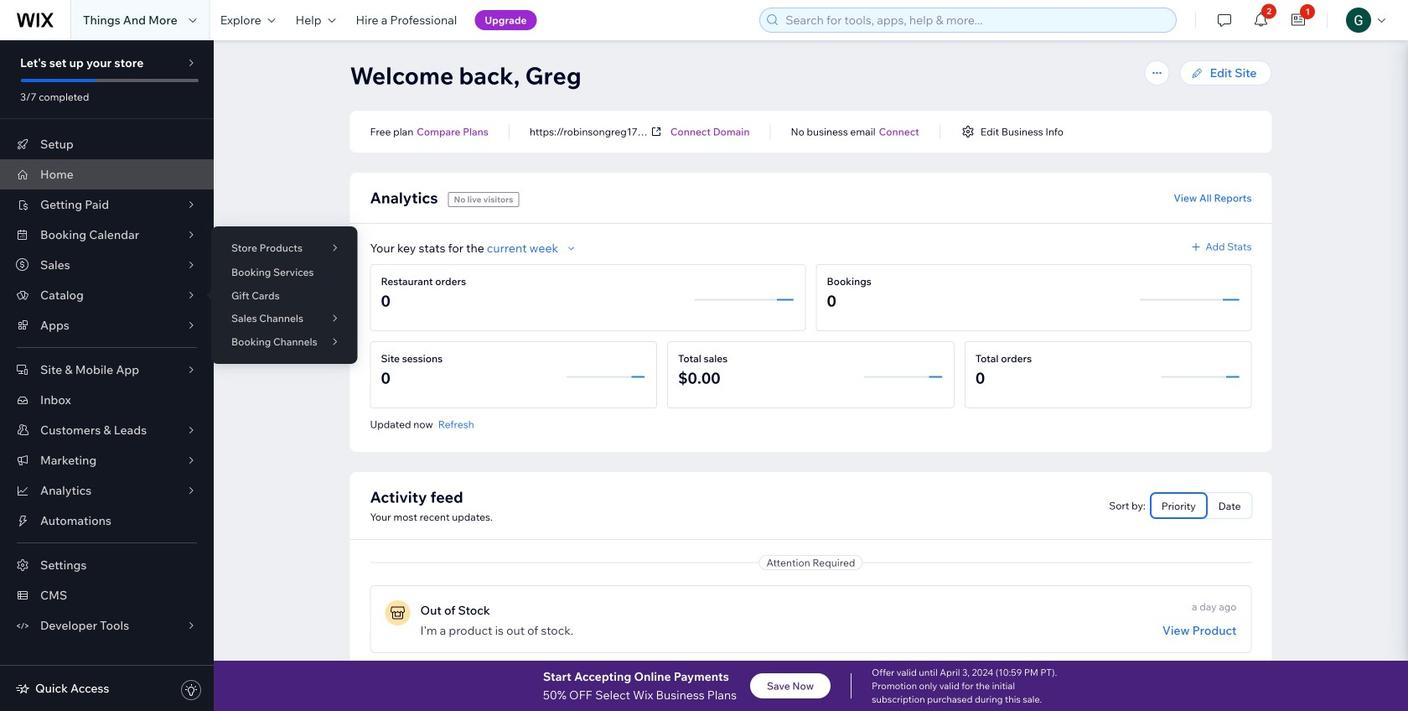 Task type: vqa. For each thing, say whether or not it's contained in the screenshot.
Search for tools, apps, help & more... field at right
yes



Task type: describe. For each thing, give the bounding box(es) containing it.
sidebar element
[[0, 40, 214, 711]]

Search for tools, apps, help & more... field
[[781, 8, 1172, 32]]



